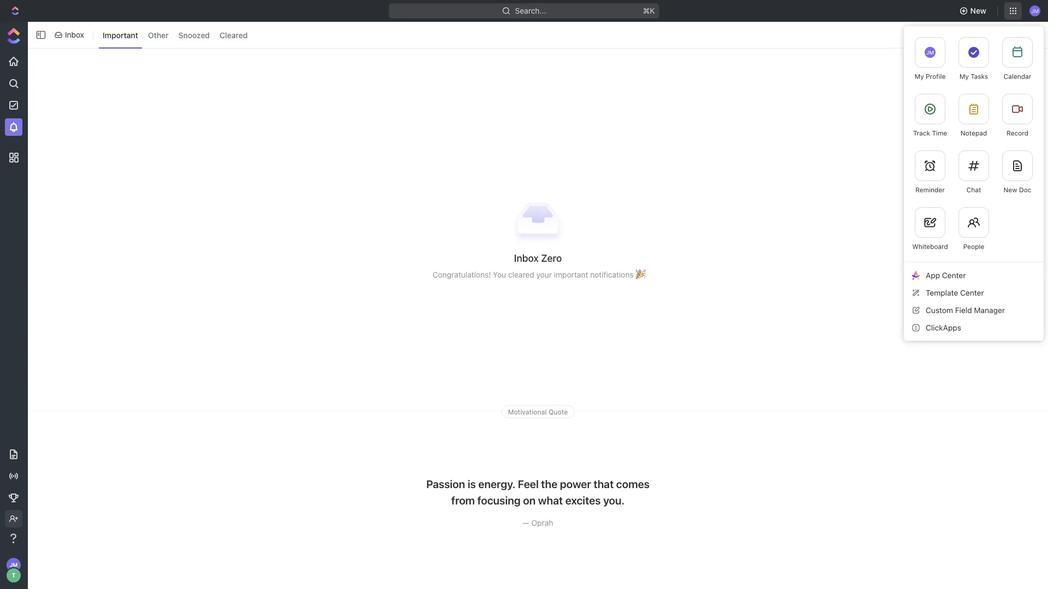 Task type: describe. For each thing, give the bounding box(es) containing it.
the
[[541, 478, 558, 491]]

my for my tasks
[[960, 73, 969, 80]]

doc
[[1019, 186, 1032, 194]]

field
[[955, 306, 972, 315]]

you.
[[603, 494, 625, 507]]

new for new doc
[[1004, 186, 1017, 194]]

calendar button
[[996, 31, 1039, 87]]

new for new
[[970, 6, 987, 15]]

clickapps button
[[908, 319, 1039, 337]]

people button
[[952, 201, 996, 258]]

new doc
[[1004, 186, 1032, 194]]

notepad button
[[952, 87, 996, 144]]

comes
[[616, 478, 650, 491]]

feel
[[518, 478, 539, 491]]

track time
[[913, 129, 947, 137]]

focusing
[[477, 494, 521, 507]]

passion is energy. feel the power that comes from focusing on what excites you.
[[426, 478, 650, 507]]

custom field manager
[[926, 306, 1005, 315]]

chat button
[[952, 144, 996, 201]]

chat
[[967, 186, 981, 194]]

my for my profile
[[915, 73, 924, 80]]

template
[[926, 289, 958, 298]]

motivational
[[508, 408, 547, 416]]

new doc button
[[996, 144, 1039, 201]]

important button
[[99, 26, 142, 44]]

new button
[[955, 2, 993, 20]]

custom
[[926, 306, 953, 315]]

app center
[[926, 271, 966, 280]]

notepad
[[961, 129, 987, 137]]

clear all
[[981, 30, 1011, 39]]

—
[[523, 519, 529, 528]]

⌘k
[[643, 6, 655, 15]]

record button
[[996, 87, 1039, 144]]

calendar
[[1004, 73, 1031, 80]]

tab list containing important
[[97, 20, 254, 50]]

important
[[554, 270, 588, 279]]

snoozed button
[[175, 26, 214, 44]]

congratulations!
[[433, 270, 491, 279]]

snoozed
[[178, 30, 210, 39]]

center for app center
[[942, 271, 966, 280]]

passion
[[426, 478, 465, 491]]

profile
[[926, 73, 946, 80]]

what
[[538, 494, 563, 507]]

cleared button
[[216, 26, 251, 44]]

is
[[468, 478, 476, 491]]

clear
[[981, 30, 1000, 39]]

track
[[913, 129, 930, 137]]

reminder
[[916, 186, 945, 194]]

🎉
[[636, 270, 643, 279]]

power
[[560, 478, 591, 491]]

app center button
[[908, 267, 1039, 284]]

inbox zero
[[514, 252, 562, 264]]

notifications
[[590, 270, 634, 279]]

my tasks button
[[952, 31, 996, 87]]

excites
[[565, 494, 601, 507]]

my tasks
[[960, 73, 988, 80]]



Task type: vqa. For each thing, say whether or not it's contained in the screenshot.
5th option from left
no



Task type: locate. For each thing, give the bounding box(es) containing it.
1 horizontal spatial my
[[960, 73, 969, 80]]

template center button
[[908, 284, 1039, 302]]

2 my from the left
[[960, 73, 969, 80]]

inbox for inbox zero
[[514, 252, 539, 264]]

inbox
[[65, 30, 84, 39], [514, 252, 539, 264]]

jm
[[926, 49, 934, 56]]

that
[[594, 478, 614, 491]]

inbox left important
[[65, 30, 84, 39]]

cleared
[[508, 270, 534, 279]]

0 horizontal spatial inbox
[[65, 30, 84, 39]]

1 vertical spatial center
[[960, 289, 984, 298]]

on
[[523, 494, 536, 507]]

important
[[103, 30, 138, 39]]

congratulations! you cleared your important notifications 🎉
[[433, 270, 643, 279]]

time
[[932, 129, 947, 137]]

all
[[1002, 30, 1011, 39]]

1 horizontal spatial inbox
[[514, 252, 539, 264]]

center for template center
[[960, 289, 984, 298]]

oprah
[[531, 519, 553, 528]]

1 horizontal spatial new
[[1004, 186, 1017, 194]]

1 vertical spatial inbox
[[514, 252, 539, 264]]

your
[[536, 270, 552, 279]]

energy.
[[478, 478, 515, 491]]

— oprah
[[523, 519, 553, 528]]

center up template center
[[942, 271, 966, 280]]

my left tasks
[[960, 73, 969, 80]]

new up clear
[[970, 6, 987, 15]]

my
[[915, 73, 924, 80], [960, 73, 969, 80]]

quote
[[549, 408, 568, 416]]

center
[[942, 271, 966, 280], [960, 289, 984, 298]]

new
[[970, 6, 987, 15], [1004, 186, 1017, 194]]

clickapps
[[926, 323, 961, 332]]

0 horizontal spatial my
[[915, 73, 924, 80]]

tasks
[[971, 73, 988, 80]]

from
[[451, 494, 475, 507]]

other
[[148, 30, 169, 39]]

manager
[[974, 306, 1005, 315]]

clear all button
[[966, 26, 1017, 44]]

inbox up "cleared" at top
[[514, 252, 539, 264]]

cleared
[[220, 30, 248, 39]]

motivational quote
[[508, 408, 568, 416]]

you
[[493, 270, 506, 279]]

reminder button
[[908, 144, 952, 201]]

zero
[[541, 252, 562, 264]]

1 vertical spatial new
[[1004, 186, 1017, 194]]

whiteboard button
[[908, 201, 952, 258]]

0 vertical spatial inbox
[[65, 30, 84, 39]]

custom field manager button
[[908, 302, 1039, 319]]

app
[[926, 271, 940, 280]]

search...
[[515, 6, 546, 15]]

tab list
[[97, 20, 254, 50]]

whiteboard
[[912, 243, 948, 251]]

0 vertical spatial center
[[942, 271, 966, 280]]

center down app center button
[[960, 289, 984, 298]]

record
[[1007, 129, 1029, 137]]

inbox for inbox
[[65, 30, 84, 39]]

0 vertical spatial new
[[970, 6, 987, 15]]

new left 'doc'
[[1004, 186, 1017, 194]]

my left profile
[[915, 73, 924, 80]]

1 my from the left
[[915, 73, 924, 80]]

my inside button
[[960, 73, 969, 80]]

track time button
[[908, 87, 952, 144]]

template center
[[926, 289, 984, 298]]

other button
[[144, 26, 172, 44]]

0 horizontal spatial new
[[970, 6, 987, 15]]

people
[[963, 243, 984, 251]]

my profile
[[915, 73, 946, 80]]



